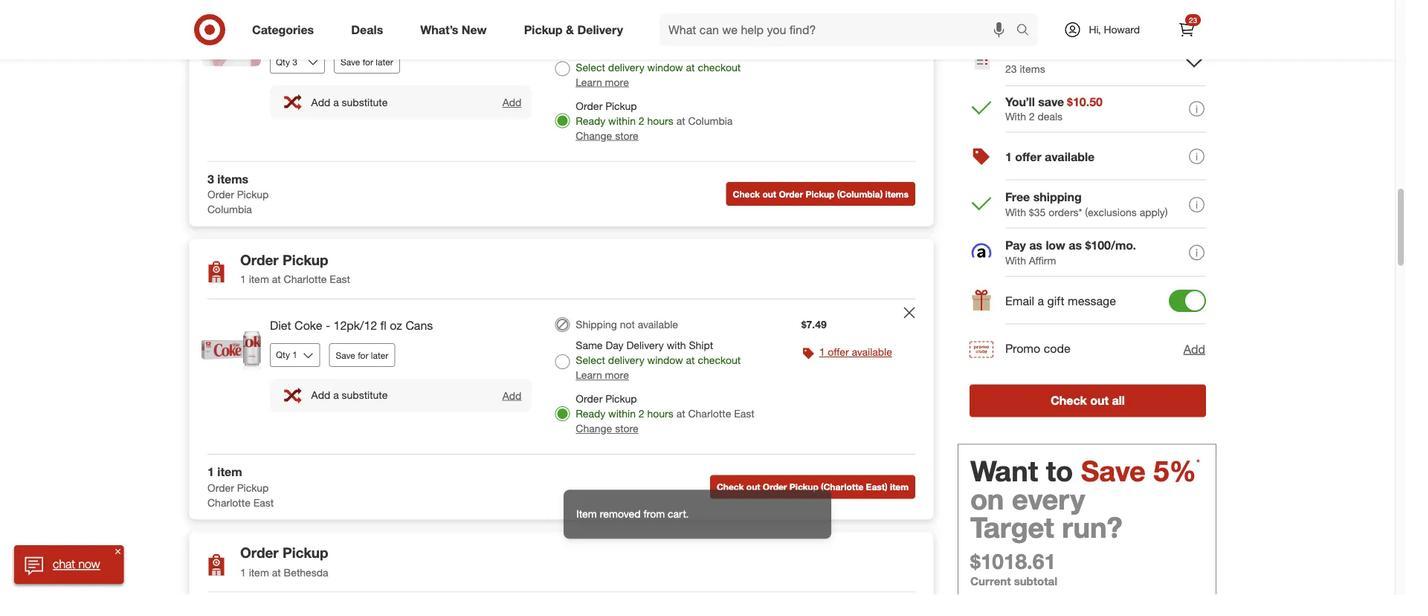Task type: describe. For each thing, give the bounding box(es) containing it.
later for stripe
[[376, 56, 393, 68]]

items inside 3 items order pickup columbia
[[218, 172, 249, 186]]

wrap
[[397, 8, 425, 23]]

12pk/12
[[334, 319, 377, 333]]

3 items order pickup columbia
[[208, 172, 269, 216]]

standard shipping get it by fri, dec 8
[[576, 8, 663, 37]]

3
[[208, 172, 214, 186]]

pickup inside 'button'
[[806, 188, 835, 200]]

2 for diet coke - 12pk/12 fl oz cans
[[639, 408, 645, 421]]

check for 1
[[717, 482, 744, 493]]

apply)
[[1140, 206, 1169, 219]]

item
[[577, 505, 597, 518]]

summary
[[1022, 10, 1098, 31]]

window for diet coke - 12pk/12 fl oz cans
[[648, 354, 684, 367]]

at inside order pickup 1 item at charlotte east
[[272, 273, 281, 286]]

what's new
[[421, 22, 487, 37]]

a for diet coke - 12pk/12 fl oz cans
[[333, 389, 339, 402]]

1 vertical spatial add button
[[1183, 340, 1207, 359]]

order pickup 1 item at bethesda
[[240, 545, 329, 580]]

change inside order pickup ready within 2 hours at charlotte east change store
[[576, 422, 612, 436]]

with inside 'pay as low as $100/mo. with affirm'
[[1006, 254, 1027, 267]]

fl
[[381, 319, 387, 333]]

pickup inside 3 items order pickup columbia
[[237, 188, 269, 201]]

east inside order pickup 1 item at charlotte east
[[330, 273, 350, 286]]

current
[[971, 575, 1011, 589]]

code
[[1044, 342, 1071, 357]]

1 vertical spatial -
[[326, 319, 330, 333]]

message
[[1068, 294, 1117, 309]]

at inside order pickup ready within 2 hours at charlotte east change store
[[677, 408, 686, 421]]

east inside 1 item order pickup charlotte east
[[254, 497, 274, 510]]

target inside on every target run?
[[971, 511, 1055, 545]]

items inside 'button'
[[886, 188, 909, 200]]

✕
[[115, 547, 121, 557]]

removed
[[600, 505, 641, 518]]

out for order summary
[[1091, 394, 1109, 409]]

1 inside order pickup 1 item at charlotte east
[[240, 273, 246, 286]]

1 offer available inside button
[[1006, 150, 1095, 164]]

$1069.61 total 23 items
[[1006, 47, 1084, 75]]

same for 25 sq ft thin stripe gift wrap white red/white - sugar paper™ + target
[[576, 46, 603, 59]]

cans
[[406, 319, 433, 333]]

want to save 5% *
[[971, 454, 1201, 489]]

bethesda
[[284, 567, 329, 580]]

free shipping with $35 orders* (exclusions apply)
[[1006, 190, 1169, 219]]

promo
[[1006, 342, 1041, 357]]

save for later for fl
[[336, 350, 389, 361]]

oz
[[390, 319, 402, 333]]

red/white
[[462, 8, 518, 23]]

cart.
[[668, 505, 689, 518]]

order pickup 1 item at charlotte east
[[240, 252, 350, 286]]

check out all
[[1051, 394, 1126, 409]]

✕ button
[[112, 546, 124, 558]]

$18.00 each $6.00
[[802, 8, 845, 34]]

fri,
[[618, 24, 632, 37]]

with for diet coke - 12pk/12 fl oz cans
[[667, 339, 686, 352]]

learn more button for 25 sq ft thin stripe gift wrap white red/white - sugar paper™ + target
[[576, 75, 629, 90]]

email a gift message
[[1006, 294, 1117, 309]]

check out order pickup (columbia) items button
[[727, 182, 916, 206]]

want
[[971, 454, 1039, 489]]

learn more button for diet coke - 12pk/12 fl oz cans
[[576, 368, 629, 383]]

orders*
[[1049, 206, 1083, 219]]

23 inside $1069.61 total 23 items
[[1006, 62, 1017, 75]]

offer inside cart item ready to fulfill group
[[828, 346, 849, 359]]

order inside order pickup ready within 2 hours at charlotte east change store
[[576, 393, 603, 406]]

charlotte inside order pickup 1 item at charlotte east
[[284, 273, 327, 286]]

check out all button
[[970, 385, 1207, 418]]

save for later for stripe
[[341, 56, 393, 68]]

east inside order pickup ready within 2 hours at charlotte east change store
[[734, 408, 755, 421]]

deals
[[351, 22, 383, 37]]

on
[[971, 482, 1005, 517]]

not
[[620, 318, 635, 331]]

save for later button for stripe
[[334, 50, 400, 74]]

23 link
[[1171, 13, 1204, 46]]

get
[[576, 24, 593, 37]]

save for thin
[[341, 56, 360, 68]]

with for 25 sq ft thin stripe gift wrap white red/white - sugar paper™ + target
[[667, 46, 686, 59]]

hours for 25 sq ft thin stripe gift wrap white red/white - sugar paper™ + target
[[648, 114, 674, 127]]

Store pickup radio
[[555, 407, 570, 422]]

(columbia)
[[838, 188, 883, 200]]

day for 25 sq ft thin stripe gift wrap white red/white - sugar paper™ + target
[[606, 46, 624, 59]]

*
[[1197, 458, 1201, 469]]

$100/mo.
[[1086, 239, 1137, 253]]

chat now button
[[14, 546, 124, 585]]

ready for diet coke - 12pk/12 fl oz cans
[[576, 408, 606, 421]]

same day delivery with shipt select delivery window at checkout learn more for diet coke - 12pk/12 fl oz cans
[[576, 339, 741, 382]]

at inside order pickup ready within 2 hours at columbia change store
[[677, 114, 686, 127]]

affirm
[[1030, 254, 1057, 267]]

for for stripe
[[363, 56, 373, 68]]

diet coke - 12pk/12 fl oz cans link
[[270, 318, 531, 335]]

check for 3
[[733, 188, 760, 200]]

gift
[[1048, 294, 1065, 309]]

substitute for stripe
[[342, 96, 388, 109]]

item inside order pickup 1 item at charlotte east
[[249, 273, 269, 286]]

promo code
[[1006, 342, 1071, 357]]

1 offer available button inside cart item ready to fulfill group
[[820, 345, 893, 360]]

pickup & delivery link
[[512, 13, 642, 46]]

0 vertical spatial offer
[[1016, 150, 1042, 164]]

pickup inside button
[[790, 482, 819, 493]]

order inside check out order pickup (columbia) items 'button'
[[779, 188, 804, 200]]

email
[[1006, 294, 1035, 309]]

learn for 25 sq ft thin stripe gift wrap white red/white - sugar paper™ + target
[[576, 75, 602, 88]]

stripe
[[340, 8, 372, 23]]

diet
[[270, 319, 291, 333]]

within for diet coke - 12pk/12 fl oz cans
[[609, 408, 636, 421]]

diet coke - 12pk/12 fl oz cans
[[270, 319, 433, 333]]

pickup inside order pickup ready within 2 hours at columbia change store
[[606, 99, 637, 112]]

pay
[[1006, 239, 1027, 253]]

shipping for free shipping
[[1034, 190, 1082, 205]]

order summary
[[970, 10, 1098, 31]]

$10.50
[[1068, 94, 1103, 109]]

23 inside 23 link
[[1190, 15, 1198, 25]]

(exclusions
[[1086, 206, 1137, 219]]

25 sq ft thin stripe gift wrap white red/white - sugar paper™ + target link
[[270, 7, 531, 41]]

add a substitute for thin
[[311, 96, 388, 109]]

What can we help you find? suggestions appear below search field
[[660, 13, 1020, 46]]

low
[[1046, 239, 1066, 253]]

1 inside order pickup 1 item at bethesda
[[240, 567, 246, 580]]

$35
[[1030, 206, 1046, 219]]

run?
[[1063, 511, 1123, 545]]

substitute for fl
[[342, 389, 388, 402]]

save for later button for fl
[[329, 344, 395, 367]]

order inside order pickup 1 item at charlotte east
[[240, 252, 279, 269]]

with inside you'll save $10.50 with 2 deals
[[1006, 110, 1027, 123]]

store inside order pickup ready within 2 hours at charlotte east change store
[[615, 422, 639, 436]]

deals link
[[339, 13, 402, 46]]

chat now dialog
[[14, 546, 124, 585]]

add button for diet coke - 12pk/12 fl oz cans
[[502, 389, 523, 403]]

store inside order pickup ready within 2 hours at columbia change store
[[615, 129, 639, 142]]

out for 1
[[747, 482, 761, 493]]

save for 12pk/12
[[336, 350, 356, 361]]

8
[[657, 24, 663, 37]]

+
[[347, 25, 354, 40]]

standard
[[576, 8, 619, 21]]

&
[[566, 22, 574, 37]]

chat now
[[53, 558, 100, 572]]

order inside 1 item order pickup charlotte east
[[208, 482, 234, 495]]

with inside free shipping with $35 orders* (exclusions apply)
[[1006, 206, 1027, 219]]

check out order pickup (columbia) items
[[733, 188, 909, 200]]

item inside button
[[891, 482, 909, 493]]

add button for 25 sq ft thin stripe gift wrap white red/white - sugar paper™ + target
[[502, 95, 523, 110]]

gift
[[375, 8, 394, 23]]

thin
[[314, 8, 337, 23]]

delivery for 25 sq ft thin stripe gift wrap white red/white - sugar paper™ + target
[[627, 46, 664, 59]]

columbia inside 3 items order pickup columbia
[[208, 203, 252, 216]]

learn for diet coke - 12pk/12 fl oz cans
[[576, 369, 602, 382]]

hi, howard
[[1090, 23, 1141, 36]]

select for 25 sq ft thin stripe gift wrap white red/white - sugar paper™ + target
[[576, 61, 606, 74]]



Task type: vqa. For each thing, say whether or not it's contained in the screenshot.
topmost "Ready"
yes



Task type: locate. For each thing, give the bounding box(es) containing it.
shipping
[[621, 8, 661, 21], [1034, 190, 1082, 205]]

2 inside order pickup ready within 2 hours at columbia change store
[[639, 114, 645, 127]]

shipping not available
[[576, 318, 679, 331]]

learn more button
[[576, 75, 629, 90], [576, 368, 629, 383]]

for down "deals" 'link'
[[363, 56, 373, 68]]

order inside order pickup ready within 2 hours at columbia change store
[[576, 99, 603, 112]]

same day delivery with shipt select delivery window at checkout learn more for 25 sq ft thin stripe gift wrap white red/white - sugar paper™ + target
[[576, 46, 741, 88]]

1 vertical spatial learn
[[576, 369, 602, 382]]

1 horizontal spatial target
[[971, 511, 1055, 545]]

substitute down 12pk/12
[[342, 389, 388, 402]]

substitute
[[342, 96, 388, 109], [342, 389, 388, 402]]

$1018.61
[[971, 550, 1056, 575]]

0 vertical spatial later
[[376, 56, 393, 68]]

day down by
[[606, 46, 624, 59]]

25 sq ft thin stripe gift wrap white red/white - sugar paper™ + target
[[270, 8, 526, 40]]

check out order pickup (charlotte east) item button
[[710, 476, 916, 499]]

0 horizontal spatial target
[[357, 25, 390, 40]]

1 vertical spatial available
[[638, 318, 679, 331]]

add
[[311, 96, 331, 109], [503, 96, 522, 109], [1184, 342, 1206, 357], [311, 389, 331, 402], [503, 389, 522, 402]]

None radio
[[555, 16, 570, 30], [555, 61, 570, 76], [555, 318, 570, 333], [555, 16, 570, 30], [555, 61, 570, 76], [555, 318, 570, 333]]

save for later button
[[334, 50, 400, 74], [329, 344, 395, 367]]

2 change store button from the top
[[576, 422, 639, 437]]

a
[[333, 96, 339, 109], [1038, 294, 1045, 309], [333, 389, 339, 402]]

- right coke
[[326, 319, 330, 333]]

for for fl
[[358, 350, 369, 361]]

out inside 'button'
[[763, 188, 777, 200]]

25 sq ft thin stripe gift wrap white red/white - sugar paper&#8482; + target image
[[202, 7, 261, 67]]

0 vertical spatial hours
[[648, 114, 674, 127]]

delivery down dec
[[627, 46, 664, 59]]

window down shipping not available
[[648, 354, 684, 367]]

target up $1018.61
[[971, 511, 1055, 545]]

now
[[78, 558, 100, 572]]

0 vertical spatial charlotte
[[284, 273, 327, 286]]

later down "deals" 'link'
[[376, 56, 393, 68]]

more down shipping not available
[[605, 369, 629, 382]]

day down shipping not available
[[606, 339, 624, 352]]

1 same day delivery with shipt select delivery window at checkout learn more from the top
[[576, 46, 741, 88]]

2 inside you'll save $10.50 with 2 deals
[[1030, 110, 1035, 123]]

for
[[363, 56, 373, 68], [358, 350, 369, 361]]

0 vertical spatial -
[[522, 8, 526, 23]]

shipping up orders*
[[1034, 190, 1082, 205]]

0 horizontal spatial offer
[[828, 346, 849, 359]]

1 vertical spatial save
[[336, 350, 356, 361]]

1 day from the top
[[606, 46, 624, 59]]

1 vertical spatial change store button
[[576, 422, 639, 437]]

2 change from the top
[[576, 422, 612, 436]]

1
[[1006, 150, 1013, 164], [240, 273, 246, 286], [820, 346, 825, 359], [208, 465, 214, 480], [240, 567, 246, 580]]

1 learn from the top
[[576, 75, 602, 88]]

1 offer available
[[1006, 150, 1095, 164], [820, 346, 893, 359]]

1 inside 1 item order pickup charlotte east
[[208, 465, 214, 480]]

save for later down deals
[[341, 56, 393, 68]]

1 offer available down "$7.49" at the bottom of page
[[820, 346, 893, 359]]

2 vertical spatial with
[[1006, 254, 1027, 267]]

1 learn more button from the top
[[576, 75, 629, 90]]

2 vertical spatial save
[[1082, 454, 1146, 489]]

1 vertical spatial shipping
[[1034, 190, 1082, 205]]

item removed from cart.
[[577, 505, 689, 518]]

hours for diet coke - 12pk/12 fl oz cans
[[648, 408, 674, 421]]

a down diet coke - 12pk/12 fl oz cans on the bottom of page
[[333, 389, 339, 402]]

shipping inside standard shipping get it by fri, dec 8
[[621, 8, 661, 21]]

select down get
[[576, 61, 606, 74]]

0 vertical spatial delivery
[[578, 22, 623, 37]]

1 more from the top
[[605, 75, 629, 88]]

2 for 25 sq ft thin stripe gift wrap white red/white - sugar paper™ + target
[[639, 114, 645, 127]]

shipping up dec
[[621, 8, 661, 21]]

$18.00
[[802, 8, 833, 21]]

shipping
[[576, 318, 617, 331]]

0 vertical spatial more
[[605, 75, 629, 88]]

2 hours from the top
[[648, 408, 674, 421]]

0 vertical spatial cart item ready to fulfill group
[[190, 0, 934, 161]]

1 horizontal spatial -
[[522, 8, 526, 23]]

add a substitute down diet coke - 12pk/12 fl oz cans on the bottom of page
[[311, 389, 388, 402]]

1 offer available button up free shipping with $35 orders* (exclusions apply) at the right
[[970, 134, 1207, 181]]

white
[[428, 8, 459, 23]]

ready for 25 sq ft thin stripe gift wrap white red/white - sugar paper™ + target
[[576, 114, 606, 127]]

add a substitute down +
[[311, 96, 388, 109]]

0 vertical spatial ready
[[576, 114, 606, 127]]

23
[[1190, 15, 1198, 25], [1006, 62, 1017, 75]]

window for 25 sq ft thin stripe gift wrap white red/white - sugar paper™ + target
[[648, 61, 684, 74]]

2 checkout from the top
[[698, 354, 741, 367]]

later down fl on the left of page
[[371, 350, 389, 361]]

0 vertical spatial select
[[576, 61, 606, 74]]

more for 25 sq ft thin stripe gift wrap white red/white - sugar paper™ + target
[[605, 75, 629, 88]]

order inside order pickup 1 item at bethesda
[[240, 545, 279, 562]]

2 within from the top
[[609, 408, 636, 421]]

1 hours from the top
[[648, 114, 674, 127]]

1 within from the top
[[609, 114, 636, 127]]

0 vertical spatial available
[[1045, 150, 1095, 164]]

delivery for diet coke - 12pk/12 fl oz cans
[[627, 339, 664, 352]]

change store button right store pickup option
[[576, 422, 639, 437]]

ready inside order pickup ready within 2 hours at columbia change store
[[576, 114, 606, 127]]

3 with from the top
[[1006, 254, 1027, 267]]

2 vertical spatial available
[[852, 346, 893, 359]]

save down +
[[341, 56, 360, 68]]

ready inside order pickup ready within 2 hours at charlotte east change store
[[576, 408, 606, 421]]

2 more from the top
[[605, 369, 629, 382]]

save for later down 12pk/12
[[336, 350, 389, 361]]

1 vertical spatial target
[[971, 511, 1055, 545]]

hours
[[648, 114, 674, 127], [648, 408, 674, 421]]

2 vertical spatial east
[[254, 497, 274, 510]]

offer
[[1016, 150, 1042, 164], [828, 346, 849, 359]]

1 vertical spatial select
[[576, 354, 606, 367]]

delivery for 25 sq ft thin stripe gift wrap white red/white - sugar paper™ + target
[[608, 61, 645, 74]]

1 vertical spatial a
[[1038, 294, 1045, 309]]

with down pay
[[1006, 254, 1027, 267]]

1 offer available down "deals"
[[1006, 150, 1095, 164]]

affirm image
[[970, 242, 994, 265], [972, 244, 992, 258]]

1 vertical spatial for
[[358, 350, 369, 361]]

2 horizontal spatial east
[[734, 408, 755, 421]]

2 vertical spatial delivery
[[627, 339, 664, 352]]

shipt for 25 sq ft thin stripe gift wrap white red/white - sugar paper™ + target
[[689, 46, 714, 59]]

at inside order pickup 1 item at bethesda
[[272, 567, 281, 580]]

items down $1069.61
[[1020, 62, 1046, 75]]

sq
[[287, 8, 300, 23]]

5%
[[1154, 454, 1197, 489]]

shipping inside free shipping with $35 orders* (exclusions apply)
[[1034, 190, 1082, 205]]

2 horizontal spatial out
[[1091, 394, 1109, 409]]

2 with from the top
[[667, 339, 686, 352]]

1 vertical spatial save for later
[[336, 350, 389, 361]]

check out order pickup (charlotte east) item
[[717, 482, 909, 493]]

1 vertical spatial window
[[648, 354, 684, 367]]

east
[[330, 273, 350, 286], [734, 408, 755, 421], [254, 497, 274, 510]]

hi,
[[1090, 23, 1102, 36]]

0 vertical spatial within
[[609, 114, 636, 127]]

a for 25 sq ft thin stripe gift wrap white red/white - sugar paper™ + target
[[333, 96, 339, 109]]

for down 12pk/12
[[358, 350, 369, 361]]

23 right howard on the right top
[[1190, 15, 1198, 25]]

2 same day delivery with shipt select delivery window at checkout learn more from the top
[[576, 339, 741, 382]]

0 horizontal spatial 1 offer available button
[[820, 345, 893, 360]]

cart item ready to fulfill group containing diet coke - 12pk/12 fl oz cans
[[190, 300, 934, 454]]

within right store pickup option
[[609, 408, 636, 421]]

2 vertical spatial a
[[333, 389, 339, 402]]

1 vertical spatial add a substitute
[[311, 389, 388, 402]]

each
[[802, 23, 821, 34]]

2 add a substitute from the top
[[311, 389, 388, 402]]

1 vertical spatial out
[[1091, 394, 1109, 409]]

as up affirm
[[1030, 239, 1043, 253]]

save down diet coke - 12pk/12 fl oz cans on the bottom of page
[[336, 350, 356, 361]]

pay as low as $100/mo. with affirm
[[1006, 239, 1137, 267]]

0 horizontal spatial east
[[254, 497, 274, 510]]

1 vertical spatial delivery
[[608, 354, 645, 367]]

to
[[1047, 454, 1074, 489]]

1 vertical spatial delivery
[[627, 46, 664, 59]]

1 add a substitute from the top
[[311, 96, 388, 109]]

2 horizontal spatial available
[[1045, 150, 1095, 164]]

hours inside order pickup ready within 2 hours at charlotte east change store
[[648, 408, 674, 421]]

2 store from the top
[[615, 422, 639, 436]]

1 horizontal spatial charlotte
[[284, 273, 327, 286]]

diet coke - 12pk/12 fl oz cans image
[[202, 318, 261, 377]]

cart item ready to fulfill group for order pickup 1 item at charlotte east
[[190, 300, 934, 454]]

items right 3
[[218, 172, 249, 186]]

1 vertical spatial 1 offer available
[[820, 346, 893, 359]]

change inside order pickup ready within 2 hours at columbia change store
[[576, 129, 612, 142]]

0 horizontal spatial out
[[747, 482, 761, 493]]

2 learn from the top
[[576, 369, 602, 382]]

1 vertical spatial substitute
[[342, 389, 388, 402]]

cart item ready to fulfill group containing 25 sq ft thin stripe gift wrap white red/white - sugar paper™ + target
[[190, 0, 934, 161]]

0 vertical spatial add a substitute
[[311, 96, 388, 109]]

$7.49
[[802, 318, 827, 331]]

2 day from the top
[[606, 339, 624, 352]]

delivery
[[578, 22, 623, 37], [627, 46, 664, 59], [627, 339, 664, 352]]

sugar
[[270, 25, 302, 40]]

0 vertical spatial same day delivery with shipt select delivery window at checkout learn more
[[576, 46, 741, 88]]

1 as from the left
[[1030, 239, 1043, 253]]

1 horizontal spatial items
[[886, 188, 909, 200]]

1 vertical spatial hours
[[648, 408, 674, 421]]

hours inside order pickup ready within 2 hours at columbia change store
[[648, 114, 674, 127]]

2 shipt from the top
[[689, 339, 714, 352]]

checkout for diet coke - 12pk/12 fl oz cans
[[698, 354, 741, 367]]

3 cart item ready to fulfill group from the top
[[190, 593, 934, 596]]

same down get
[[576, 46, 603, 59]]

items right (columbia)
[[886, 188, 909, 200]]

same for diet coke - 12pk/12 fl oz cans
[[576, 339, 603, 352]]

learn more button down 'it'
[[576, 75, 629, 90]]

on every target run?
[[971, 482, 1123, 545]]

pickup
[[524, 22, 563, 37], [606, 99, 637, 112], [237, 188, 269, 201], [806, 188, 835, 200], [283, 252, 329, 269], [606, 393, 637, 406], [237, 482, 269, 495], [790, 482, 819, 493], [283, 545, 329, 562]]

delivery down 'standard'
[[578, 22, 623, 37]]

save for later button down deals
[[334, 50, 400, 74]]

within right store pickup radio
[[609, 114, 636, 127]]

0 horizontal spatial available
[[638, 318, 679, 331]]

1 offer available button down "$7.49" at the bottom of page
[[820, 345, 893, 360]]

items inside $1069.61 total 23 items
[[1020, 62, 1046, 75]]

delivery down the "not"
[[627, 339, 664, 352]]

dec
[[635, 24, 654, 37]]

more for diet coke - 12pk/12 fl oz cans
[[605, 369, 629, 382]]

learn more button down shipping
[[576, 368, 629, 383]]

pickup inside order pickup 1 item at bethesda
[[283, 545, 329, 562]]

total
[[1058, 47, 1084, 61]]

it
[[596, 24, 601, 37]]

0 vertical spatial columbia
[[689, 114, 733, 127]]

1 store from the top
[[615, 129, 639, 142]]

ready right store pickup radio
[[576, 114, 606, 127]]

within for 25 sq ft thin stripe gift wrap white red/white - sugar paper™ + target
[[609, 114, 636, 127]]

delivery down shipping not available
[[608, 354, 645, 367]]

order pickup ready within 2 hours at columbia change store
[[576, 99, 733, 142]]

1 vertical spatial store
[[615, 422, 639, 436]]

pickup inside order pickup ready within 2 hours at charlotte east change store
[[606, 393, 637, 406]]

2 learn more button from the top
[[576, 368, 629, 383]]

2 ready from the top
[[576, 408, 606, 421]]

same down shipping
[[576, 339, 603, 352]]

1 vertical spatial columbia
[[208, 203, 252, 216]]

target
[[357, 25, 390, 40], [971, 511, 1055, 545]]

ft
[[303, 8, 311, 23]]

within inside order pickup ready within 2 hours at charlotte east change store
[[609, 408, 636, 421]]

item inside 1 item order pickup charlotte east
[[218, 465, 242, 480]]

cart item ready to fulfill group for order pickup 1 item at bethesda
[[190, 593, 934, 596]]

howard
[[1105, 23, 1141, 36]]

save for later
[[341, 56, 393, 68], [336, 350, 389, 361]]

1 vertical spatial change
[[576, 422, 612, 436]]

window down 8
[[648, 61, 684, 74]]

a left gift
[[1038, 294, 1045, 309]]

available
[[1045, 150, 1095, 164], [638, 318, 679, 331], [852, 346, 893, 359]]

change store button
[[576, 128, 639, 143], [576, 422, 639, 437]]

0 vertical spatial a
[[333, 96, 339, 109]]

categories link
[[240, 13, 333, 46]]

2 cart item ready to fulfill group from the top
[[190, 300, 934, 454]]

shipping for standard shipping
[[621, 8, 661, 21]]

1 ready from the top
[[576, 114, 606, 127]]

0 vertical spatial 23
[[1190, 15, 1198, 25]]

1 vertical spatial same day delivery with shipt select delivery window at checkout learn more
[[576, 339, 741, 382]]

item inside order pickup 1 item at bethesda
[[249, 567, 269, 580]]

checkout for 25 sq ft thin stripe gift wrap white red/white - sugar paper™ + target
[[698, 61, 741, 74]]

same day delivery with shipt select delivery window at checkout learn more down 8
[[576, 46, 741, 88]]

order inside check out order pickup (charlotte east) item button
[[763, 482, 788, 493]]

with
[[667, 46, 686, 59], [667, 339, 686, 352]]

same
[[576, 46, 603, 59], [576, 339, 603, 352]]

2 window from the top
[[648, 354, 684, 367]]

with down 'free'
[[1006, 206, 1027, 219]]

2 same from the top
[[576, 339, 603, 352]]

1 vertical spatial ready
[[576, 408, 606, 421]]

within inside order pickup ready within 2 hours at columbia change store
[[609, 114, 636, 127]]

a down paper™
[[333, 96, 339, 109]]

0 vertical spatial 1 offer available button
[[970, 134, 1207, 181]]

select for diet coke - 12pk/12 fl oz cans
[[576, 354, 606, 367]]

0 vertical spatial same
[[576, 46, 603, 59]]

1 with from the top
[[1006, 110, 1027, 123]]

1 substitute from the top
[[342, 96, 388, 109]]

1 horizontal spatial available
[[852, 346, 893, 359]]

select down shipping
[[576, 354, 606, 367]]

with
[[1006, 110, 1027, 123], [1006, 206, 1027, 219], [1006, 254, 1027, 267]]

2 substitute from the top
[[342, 389, 388, 402]]

save for later button down 12pk/12
[[329, 344, 395, 367]]

target inside the 25 sq ft thin stripe gift wrap white red/white - sugar paper™ + target
[[357, 25, 390, 40]]

1 vertical spatial checkout
[[698, 354, 741, 367]]

same day delivery with shipt select delivery window at checkout learn more down the "not"
[[576, 339, 741, 382]]

1 with from the top
[[667, 46, 686, 59]]

0 vertical spatial store
[[615, 129, 639, 142]]

0 vertical spatial window
[[648, 61, 684, 74]]

learn down get
[[576, 75, 602, 88]]

1 select from the top
[[576, 61, 606, 74]]

check for order summary
[[1051, 394, 1088, 409]]

check inside 'button'
[[733, 188, 760, 200]]

23 down $1069.61
[[1006, 62, 1017, 75]]

0 vertical spatial change
[[576, 129, 612, 142]]

0 vertical spatial 1 offer available
[[1006, 150, 1095, 164]]

0 horizontal spatial items
[[218, 172, 249, 186]]

chat
[[53, 558, 75, 572]]

free
[[1006, 190, 1031, 205]]

0 vertical spatial day
[[606, 46, 624, 59]]

delivery for diet coke - 12pk/12 fl oz cans
[[608, 354, 645, 367]]

2 with from the top
[[1006, 206, 1027, 219]]

1 vertical spatial with
[[1006, 206, 1027, 219]]

change store button right store pickup radio
[[576, 128, 639, 143]]

pickup inside order pickup 1 item at charlotte east
[[283, 252, 329, 269]]

2
[[1030, 110, 1035, 123], [639, 114, 645, 127], [639, 408, 645, 421]]

1 window from the top
[[648, 61, 684, 74]]

1 horizontal spatial as
[[1069, 239, 1083, 253]]

1 shipt from the top
[[689, 46, 714, 59]]

east)
[[866, 482, 888, 493]]

0 vertical spatial learn more button
[[576, 75, 629, 90]]

2 inside order pickup ready within 2 hours at charlotte east change store
[[639, 408, 645, 421]]

target down gift
[[357, 25, 390, 40]]

what's new link
[[408, 13, 506, 46]]

by
[[604, 24, 616, 37]]

0 vertical spatial save for later button
[[334, 50, 400, 74]]

1 horizontal spatial offer
[[1016, 150, 1042, 164]]

subtotal
[[1015, 575, 1058, 589]]

1 vertical spatial save for later button
[[329, 344, 395, 367]]

2 vertical spatial out
[[747, 482, 761, 493]]

charlotte inside 1 item order pickup charlotte east
[[208, 497, 251, 510]]

1 checkout from the top
[[698, 61, 741, 74]]

1 change store button from the top
[[576, 128, 639, 143]]

2 vertical spatial items
[[886, 188, 909, 200]]

2 as from the left
[[1069, 239, 1083, 253]]

shipt for diet coke - 12pk/12 fl oz cans
[[689, 339, 714, 352]]

new
[[462, 22, 487, 37]]

0 horizontal spatial charlotte
[[208, 497, 251, 510]]

pickup & delivery
[[524, 22, 623, 37]]

1 vertical spatial cart item ready to fulfill group
[[190, 300, 934, 454]]

columbia
[[689, 114, 733, 127], [208, 203, 252, 216]]

pickup inside 1 item order pickup charlotte east
[[237, 482, 269, 495]]

search button
[[1010, 13, 1046, 49]]

what's
[[421, 22, 459, 37]]

order pickup ready within 2 hours at charlotte east change store
[[576, 393, 755, 436]]

0 vertical spatial learn
[[576, 75, 602, 88]]

1 vertical spatial same
[[576, 339, 603, 352]]

out for 3
[[763, 188, 777, 200]]

1 cart item ready to fulfill group from the top
[[190, 0, 934, 161]]

1 vertical spatial offer
[[828, 346, 849, 359]]

1 change from the top
[[576, 129, 612, 142]]

search
[[1010, 24, 1046, 38]]

2 delivery from the top
[[608, 354, 645, 367]]

1 vertical spatial check
[[1051, 394, 1088, 409]]

Store pickup radio
[[555, 113, 570, 128]]

0 vertical spatial substitute
[[342, 96, 388, 109]]

add button
[[502, 95, 523, 110], [1183, 340, 1207, 359], [502, 389, 523, 403]]

1 delivery from the top
[[608, 61, 645, 74]]

0 horizontal spatial as
[[1030, 239, 1043, 253]]

same day delivery with shipt select delivery window at checkout learn more
[[576, 46, 741, 88], [576, 339, 741, 382]]

0 vertical spatial change store button
[[576, 128, 639, 143]]

change store button for diet coke - 12pk/12 fl oz cans
[[576, 422, 639, 437]]

items
[[1020, 62, 1046, 75], [218, 172, 249, 186], [886, 188, 909, 200]]

2 vertical spatial cart item ready to fulfill group
[[190, 593, 934, 596]]

delivery down fri,
[[608, 61, 645, 74]]

day for diet coke - 12pk/12 fl oz cans
[[606, 339, 624, 352]]

1 vertical spatial shipt
[[689, 339, 714, 352]]

1 same from the top
[[576, 46, 603, 59]]

2 vertical spatial add button
[[502, 389, 523, 403]]

1 offer available inside cart item ready to fulfill group
[[820, 346, 893, 359]]

order inside 3 items order pickup columbia
[[208, 188, 234, 201]]

1 vertical spatial with
[[667, 339, 686, 352]]

2 vertical spatial charlotte
[[208, 497, 251, 510]]

1 horizontal spatial shipping
[[1034, 190, 1082, 205]]

categories
[[252, 22, 314, 37]]

paper™
[[305, 25, 344, 40]]

1 horizontal spatial columbia
[[689, 114, 733, 127]]

0 vertical spatial checkout
[[698, 61, 741, 74]]

with down the you'll
[[1006, 110, 1027, 123]]

0 vertical spatial shipt
[[689, 46, 714, 59]]

charlotte
[[284, 273, 327, 286], [689, 408, 732, 421], [208, 497, 251, 510]]

$1069.61
[[1006, 47, 1055, 61]]

substitute down +
[[342, 96, 388, 109]]

learn down shipping
[[576, 369, 602, 382]]

all
[[1113, 394, 1126, 409]]

save right to
[[1082, 454, 1146, 489]]

2 horizontal spatial charlotte
[[689, 408, 732, 421]]

cart item ready to fulfill group
[[190, 0, 934, 161], [190, 300, 934, 454], [190, 593, 934, 596]]

0 vertical spatial with
[[667, 46, 686, 59]]

None radio
[[555, 355, 570, 370]]

at
[[686, 61, 695, 74], [677, 114, 686, 127], [272, 273, 281, 286], [686, 354, 695, 367], [677, 408, 686, 421], [272, 567, 281, 580]]

$6.00
[[824, 23, 845, 34]]

learn
[[576, 75, 602, 88], [576, 369, 602, 382]]

columbia inside order pickup ready within 2 hours at columbia change store
[[689, 114, 733, 127]]

add a substitute for 12pk/12
[[311, 389, 388, 402]]

- inside the 25 sq ft thin stripe gift wrap white red/white - sugar paper™ + target
[[522, 8, 526, 23]]

change store button for 25 sq ft thin stripe gift wrap white red/white - sugar paper™ + target
[[576, 128, 639, 143]]

charlotte inside order pickup ready within 2 hours at charlotte east change store
[[689, 408, 732, 421]]

later for fl
[[371, 350, 389, 361]]

ready right store pickup option
[[576, 408, 606, 421]]

- right red/white
[[522, 8, 526, 23]]

more down by
[[605, 75, 629, 88]]

as right low
[[1069, 239, 1083, 253]]

2 select from the top
[[576, 354, 606, 367]]

from
[[644, 505, 665, 518]]

1 horizontal spatial 23
[[1190, 15, 1198, 25]]



